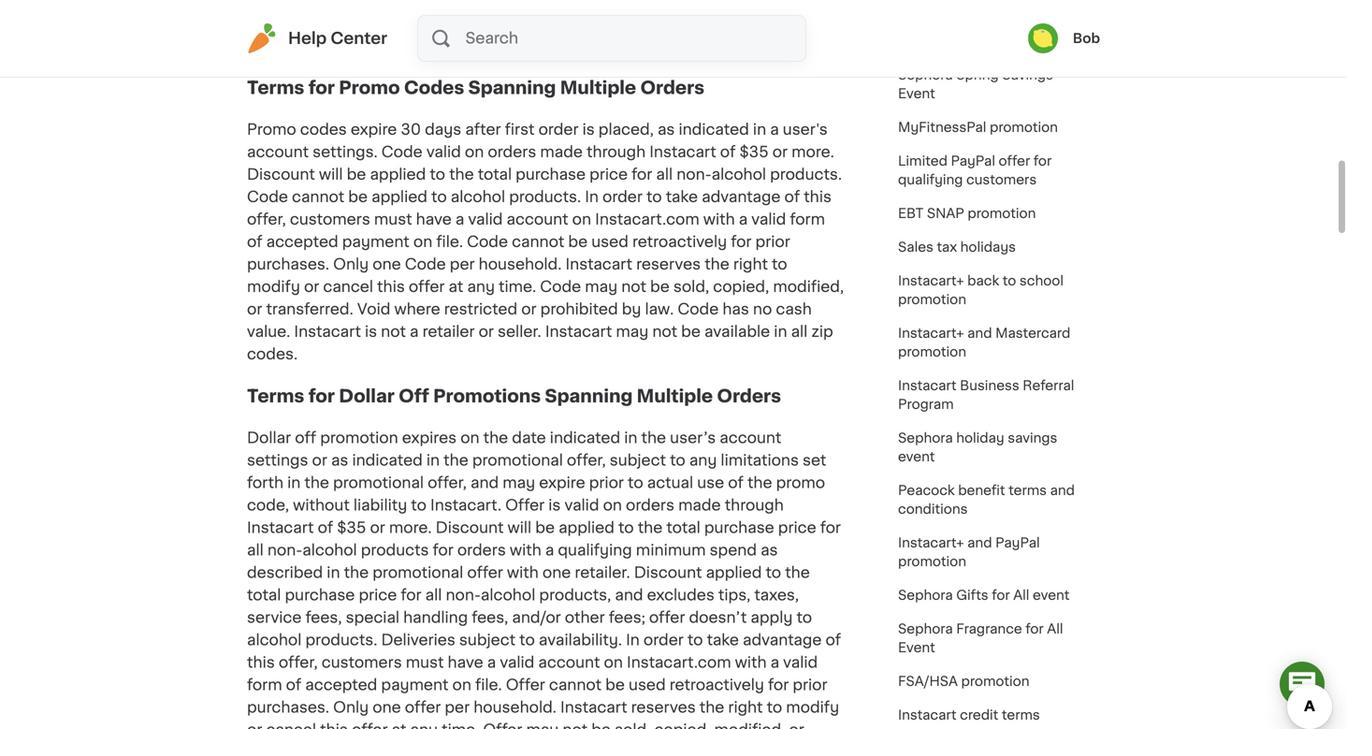 Task type: vqa. For each thing, say whether or not it's contained in the screenshot.
Beef
no



Task type: locate. For each thing, give the bounding box(es) containing it.
orders down first
[[488, 145, 537, 160]]

indicated inside the promo codes expire 30 days after first order is placed, as indicated in a user's account settings. code valid on orders made through instacart of $35 or more. discount will be applied to the total purchase price for all non-alcohol products. code cannot be applied to alcohol products. in order to take advantage of this offer, customers must have a valid account on instacart.com with a valid form of accepted payment on file. code cannot be used retroactively for prior purchases. only one code per household. instacart reserves the right to modify or cancel this offer at any time. code may not be sold, copied, modified, or transferred. void where restricted or prohibited by law. code has no cash value. instacart is not a retailer or seller. instacart may not be available in all zip codes.
[[679, 122, 749, 137]]

1 vertical spatial instacart.com
[[627, 655, 731, 670]]

qualifying
[[898, 173, 963, 186], [558, 543, 632, 558]]

fees;
[[609, 610, 646, 625]]

1 horizontal spatial more.
[[792, 145, 835, 160]]

terms down codes.
[[247, 387, 304, 405]]

2 vertical spatial indicated
[[352, 453, 423, 468]]

minimum
[[636, 543, 706, 558]]

seller.
[[498, 324, 542, 339]]

accepted inside the promo codes expire 30 days after first order is placed, as indicated in a user's account settings. code valid on orders made through instacart of $35 or more. discount will be applied to the total purchase price for all non-alcohol products. code cannot be applied to alcohol products. in order to take advantage of this offer, customers must have a valid account on instacart.com with a valid form of accepted payment on file. code cannot be used retroactively for prior purchases. only one code per household. instacart reserves the right to modify or cancel this offer at any time. code may not be sold, copied, modified, or transferred. void where restricted or prohibited by law. code has no cash value. instacart is not a retailer or seller. instacart may not be available in all zip codes.
[[266, 234, 338, 249]]

2 vertical spatial customers
[[322, 655, 402, 670]]

dollar up settings
[[247, 431, 291, 446]]

valid down 'after'
[[468, 212, 503, 227]]

as right placed,
[[658, 122, 675, 137]]

1 only from the top
[[333, 257, 369, 272]]

1 vertical spatial expire
[[539, 475, 585, 490]]

1 vertical spatial made
[[679, 498, 721, 513]]

liability
[[354, 498, 407, 513]]

$35 inside the promo codes expire 30 days after first order is placed, as indicated in a user's account settings. code valid on orders made through instacart of $35 or more. discount will be applied to the total purchase price for all non-alcohol products. code cannot be applied to alcohol products. in order to take advantage of this offer, customers must have a valid account on instacart.com with a valid form of accepted payment on file. code cannot be used retroactively for prior purchases. only one code per household. instacart reserves the right to modify or cancel this offer at any time. code may not be sold, copied, modified, or transferred. void where restricted or prohibited by law. code has no cash value. instacart is not a retailer or seller. instacart may not be available in all zip codes.
[[740, 145, 769, 160]]

1 vertical spatial sold,
[[615, 723, 651, 729]]

non- inside the promo codes expire 30 days after first order is placed, as indicated in a user's account settings. code valid on orders made through instacart of $35 or more. discount will be applied to the total purchase price for all non-alcohol products. code cannot be applied to alcohol products. in order to take advantage of this offer, customers must have a valid account on instacart.com with a valid form of accepted payment on file. code cannot be used retroactively for prior purchases. only one code per household. instacart reserves the right to modify or cancel this offer at any time. code may not be sold, copied, modified, or transferred. void where restricted or prohibited by law. code has no cash value. instacart is not a retailer or seller. instacart may not be available in all zip codes.
[[677, 167, 712, 182]]

any up use
[[690, 453, 717, 468]]

1 horizontal spatial qualifying
[[898, 173, 963, 186]]

for right "fragrance"
[[1026, 622, 1044, 635]]

household. down and/or
[[474, 700, 557, 715]]

1 vertical spatial is
[[365, 324, 377, 339]]

1 vertical spatial total
[[667, 520, 701, 535]]

orders inside the promo codes expire 30 days after first order is placed, as indicated in a user's account settings. code valid on orders made through instacart of $35 or more. discount will be applied to the total purchase price for all non-alcohol products. code cannot be applied to alcohol products. in order to take advantage of this offer, customers must have a valid account on instacart.com with a valid form of accepted payment on file. code cannot be used retroactively for prior purchases. only one code per household. instacart reserves the right to modify or cancel this offer at any time. code may not be sold, copied, modified, or transferred. void where restricted or prohibited by law. code has no cash value. instacart is not a retailer or seller. instacart may not be available in all zip codes.
[[488, 145, 537, 160]]

0 vertical spatial prior
[[756, 234, 791, 249]]

products,
[[539, 588, 611, 603]]

handling
[[403, 610, 468, 625]]

instacart.com down doesn't at the bottom right of the page
[[627, 655, 731, 670]]

customers down special
[[322, 655, 402, 670]]

instacart+ inside instacart+ and mastercard promotion
[[898, 327, 964, 340]]

per down deliveries at the left of the page
[[445, 700, 470, 715]]

price down "promo"
[[778, 520, 817, 535]]

event
[[898, 450, 935, 463], [1033, 589, 1070, 602]]

in down settings
[[287, 475, 301, 490]]

terms for credit
[[1002, 708, 1040, 722]]

purchase down first
[[516, 167, 586, 182]]

as up without
[[331, 453, 348, 468]]

1 terms from the top
[[247, 79, 304, 96]]

promotion inside 'instacart+ and paypal promotion'
[[898, 555, 967, 568]]

0 vertical spatial retroactively
[[633, 234, 727, 249]]

1 vertical spatial have
[[448, 655, 484, 670]]

any inside the promo codes expire 30 days after first order is placed, as indicated in a user's account settings. code valid on orders made through instacart of $35 or more. discount will be applied to the total purchase price for all non-alcohol products. code cannot be applied to alcohol products. in order to take advantage of this offer, customers must have a valid account on instacart.com with a valid form of accepted payment on file. code cannot be used retroactively for prior purchases. only one code per household. instacart reserves the right to modify or cancel this offer at any time. code may not be sold, copied, modified, or transferred. void where restricted or prohibited by law. code has no cash value. instacart is not a retailer or seller. instacart may not be available in all zip codes.
[[467, 279, 495, 294]]

take inside the promo codes expire 30 days after first order is placed, as indicated in a user's account settings. code valid on orders made through instacart of $35 or more. discount will be applied to the total purchase price for all non-alcohol products. code cannot be applied to alcohol products. in order to take advantage of this offer, customers must have a valid account on instacart.com with a valid form of accepted payment on file. code cannot be used retroactively for prior purchases. only one code per household. instacart reserves the right to modify or cancel this offer at any time. code may not be sold, copied, modified, or transferred. void where restricted or prohibited by law. code has no cash value. instacart is not a retailer or seller. instacart may not be available in all zip codes.
[[666, 190, 698, 205]]

in left user's
[[753, 122, 767, 137]]

payment up the void
[[342, 234, 410, 249]]

for up handling
[[401, 588, 422, 603]]

any down deliveries at the left of the page
[[410, 723, 438, 729]]

1 vertical spatial modify
[[786, 700, 840, 715]]

0 vertical spatial orders
[[488, 145, 537, 160]]

3 sephora from the top
[[898, 589, 953, 602]]

promotional
[[472, 453, 563, 468], [333, 475, 424, 490], [373, 565, 463, 580]]

discount down minimum
[[634, 565, 702, 580]]

1 horizontal spatial any
[[467, 279, 495, 294]]

purchases. inside the promo codes expire 30 days after first order is placed, as indicated in a user's account settings. code valid on orders made through instacart of $35 or more. discount will be applied to the total purchase price for all non-alcohol products. code cannot be applied to alcohol products. in order to take advantage of this offer, customers must have a valid account on instacart.com with a valid form of accepted payment on file. code cannot be used retroactively for prior purchases. only one code per household. instacart reserves the right to modify or cancel this offer at any time. code may not be sold, copied, modified, or transferred. void where restricted or prohibited by law. code has no cash value. instacart is not a retailer or seller. instacart may not be available in all zip codes.
[[247, 257, 329, 272]]

for
[[309, 79, 335, 96], [1034, 154, 1052, 168], [632, 167, 653, 182], [731, 234, 752, 249], [309, 387, 335, 405], [820, 520, 841, 535], [433, 543, 454, 558], [401, 588, 422, 603], [992, 589, 1010, 602], [1026, 622, 1044, 635], [768, 678, 789, 693]]

sephora inside sephora spring savings event
[[898, 68, 953, 81]]

event inside sephora fragrance for all event
[[898, 641, 936, 654]]

paypal down 'peacock benefit terms and conditions' link
[[996, 536, 1040, 549]]

2 horizontal spatial order
[[644, 633, 684, 648]]

excludes
[[647, 588, 715, 603]]

instacart business referral program
[[898, 379, 1075, 411]]

event up "myfitnesspal"
[[898, 87, 936, 100]]

promotional down 'products' on the bottom
[[373, 565, 463, 580]]

0 vertical spatial modify
[[247, 279, 300, 294]]

event
[[898, 87, 936, 100], [898, 641, 936, 654]]

0 horizontal spatial qualifying
[[558, 543, 632, 558]]

1 horizontal spatial file.
[[475, 678, 502, 693]]

0 horizontal spatial orders
[[641, 79, 705, 96]]

1 instacart+ from the top
[[898, 274, 964, 287]]

instacart up agreement
[[898, 16, 957, 29]]

1 vertical spatial cannot
[[512, 234, 565, 249]]

payment inside dollar off promotion expires on the date indicated in the user's account settings or as indicated in the promotional offer, subject to any limitations set forth in the promotional offer, and may expire prior to actual use of the promo code, without liability to instacart. offer is valid on orders made through instacart of $35 or more. discount will be applied to the total purchase price for all non-alcohol products for orders with a qualifying minimum spend as described in the promotional offer with one retailer. discount applied to the total purchase price for all non-alcohol products, and excludes tips, taxes, service fees, special handling fees, and/or other fees; offer doesn't apply to alcohol products. deliveries subject to availability. in order to take advantage of this offer, customers must have a valid account on instacart.com with a valid form of accepted payment on file. offer cannot be used retroactively for prior purchases. only one offer per household. instacart reserves the right to modify or cancel this offer at any time. offer may not be sold, copied,
[[381, 678, 449, 693]]

valid down days
[[427, 145, 461, 160]]

0 vertical spatial time.
[[499, 279, 536, 294]]

in inside the promo codes expire 30 days after first order is placed, as indicated in a user's account settings. code valid on orders made through instacart of $35 or more. discount will be applied to the total purchase price for all non-alcohol products. code cannot be applied to alcohol products. in order to take advantage of this offer, customers must have a valid account on instacart.com with a valid form of accepted payment on file. code cannot be used retroactively for prior purchases. only one code per household. instacart reserves the right to modify or cancel this offer at any time. code may not be sold, copied, modified, or transferred. void where restricted or prohibited by law. code has no cash value. instacart is not a retailer or seller. instacart may not be available in all zip codes.
[[585, 190, 599, 205]]

1 fees, from the left
[[306, 610, 342, 625]]

qualifying inside dollar off promotion expires on the date indicated in the user's account settings or as indicated in the promotional offer, subject to any limitations set forth in the promotional offer, and may expire prior to actual use of the promo code, without liability to instacart. offer is valid on orders made through instacart of $35 or more. discount will be applied to the total purchase price for all non-alcohol products for orders with a qualifying minimum spend as described in the promotional offer with one retailer. discount applied to the total purchase price for all non-alcohol products, and excludes tips, taxes, service fees, special handling fees, and/or other fees; offer doesn't apply to alcohol products. deliveries subject to availability. in order to take advantage of this offer, customers must have a valid account on instacart.com with a valid form of accepted payment on file. offer cannot be used retroactively for prior purchases. only one offer per household. instacart reserves the right to modify or cancel this offer at any time. offer may not be sold, copied,
[[558, 543, 632, 558]]

through down placed,
[[587, 145, 646, 160]]

0 horizontal spatial in
[[585, 190, 599, 205]]

service
[[247, 610, 302, 625]]

2 terms from the top
[[247, 387, 304, 405]]

paypal inside 'instacart+ and paypal promotion'
[[996, 536, 1040, 549]]

0 horizontal spatial take
[[666, 190, 698, 205]]

take inside dollar off promotion expires on the date indicated in the user's account settings or as indicated in the promotional offer, subject to any limitations set forth in the promotional offer, and may expire prior to actual use of the promo code, without liability to instacart. offer is valid on orders made through instacart of $35 or more. discount will be applied to the total purchase price for all non-alcohol products for orders with a qualifying minimum spend as described in the promotional offer with one retailer. discount applied to the total purchase price for all non-alcohol products, and excludes tips, taxes, service fees, special handling fees, and/or other fees; offer doesn't apply to alcohol products. deliveries subject to availability. in order to take advantage of this offer, customers must have a valid account on instacart.com with a valid form of accepted payment on file. offer cannot be used retroactively for prior purchases. only one offer per household. instacart reserves the right to modify or cancel this offer at any time. offer may not be sold, copied,
[[707, 633, 739, 648]]

0 vertical spatial discount
[[247, 167, 315, 182]]

0 horizontal spatial file.
[[436, 234, 463, 249]]

promo codes expire 30 days after first order is placed, as indicated in a user's account settings. code valid on orders made through instacart of $35 or more. discount will be applied to the total purchase price for all non-alcohol products. code cannot be applied to alcohol products. in order to take advantage of this offer, customers must have a valid account on instacart.com with a valid form of accepted payment on file. code cannot be used retroactively for prior purchases. only one code per household. instacart reserves the right to modify or cancel this offer at any time. code may not be sold, copied, modified, or transferred. void where restricted or prohibited by law. code has no cash value. instacart is not a retailer or seller. instacart may not be available in all zip codes.
[[247, 122, 844, 362]]

sephora up fsa/hsa
[[898, 622, 953, 635]]

will down date at bottom
[[508, 520, 532, 535]]

0 horizontal spatial event
[[898, 450, 935, 463]]

1 horizontal spatial made
[[679, 498, 721, 513]]

prohibited
[[541, 302, 618, 317]]

form
[[790, 212, 825, 227], [247, 678, 282, 693]]

paypal
[[951, 154, 996, 168], [996, 536, 1040, 549]]

at inside dollar off promotion expires on the date indicated in the user's account settings or as indicated in the promotional offer, subject to any limitations set forth in the promotional offer, and may expire prior to actual use of the promo code, without liability to instacart. offer is valid on orders made through instacart of $35 or more. discount will be applied to the total purchase price for all non-alcohol products for orders with a qualifying minimum spend as described in the promotional offer with one retailer. discount applied to the total purchase price for all non-alcohol products, and excludes tips, taxes, service fees, special handling fees, and/or other fees; offer doesn't apply to alcohol products. deliveries subject to availability. in order to take advantage of this offer, customers must have a valid account on instacart.com with a valid form of accepted payment on file. offer cannot be used retroactively for prior purchases. only one offer per household. instacart reserves the right to modify or cancel this offer at any time. offer may not be sold, copied,
[[392, 723, 407, 729]]

1 horizontal spatial through
[[725, 498, 784, 513]]

must inside dollar off promotion expires on the date indicated in the user's account settings or as indicated in the promotional offer, subject to any limitations set forth in the promotional offer, and may expire prior to actual use of the promo code, without liability to instacart. offer is valid on orders made through instacart of $35 or more. discount will be applied to the total purchase price for all non-alcohol products for orders with a qualifying minimum spend as described in the promotional offer with one retailer. discount applied to the total purchase price for all non-alcohol products, and excludes tips, taxes, service fees, special handling fees, and/or other fees; offer doesn't apply to alcohol products. deliveries subject to availability. in order to take advantage of this offer, customers must have a valid account on instacart.com with a valid form of accepted payment on file. offer cannot be used retroactively for prior purchases. only one offer per household. instacart reserves the right to modify or cancel this offer at any time. offer may not be sold, copied,
[[406, 655, 444, 670]]

2 only from the top
[[333, 700, 369, 715]]

0 vertical spatial at
[[449, 279, 464, 294]]

multiple up "user's"
[[637, 387, 713, 405]]

instacart.com up law.
[[595, 212, 700, 227]]

0 vertical spatial per
[[450, 257, 475, 272]]

orders down the actual
[[626, 498, 675, 513]]

0 vertical spatial products.
[[770, 167, 842, 182]]

2 fees, from the left
[[472, 610, 508, 625]]

0 horizontal spatial at
[[392, 723, 407, 729]]

and
[[968, 327, 992, 340], [471, 475, 499, 490], [1051, 484, 1075, 497], [968, 536, 992, 549], [615, 588, 643, 603]]

0 vertical spatial payment
[[342, 234, 410, 249]]

one down deliveries at the left of the page
[[373, 700, 401, 715]]

in down expires
[[427, 453, 440, 468]]

used
[[592, 234, 629, 249], [629, 678, 666, 693]]

promo left codes
[[247, 122, 296, 137]]

forth
[[247, 475, 284, 490]]

0 vertical spatial order
[[539, 122, 579, 137]]

0 horizontal spatial price
[[359, 588, 397, 603]]

at up restricted
[[449, 279, 464, 294]]

2 vertical spatial is
[[549, 498, 561, 513]]

0 horizontal spatial discount
[[247, 167, 315, 182]]

subject
[[610, 453, 666, 468], [459, 633, 516, 648]]

sephora inside sephora fragrance for all event
[[898, 622, 953, 635]]

instacart+ down the sales
[[898, 274, 964, 287]]

expire up settings.
[[351, 122, 397, 137]]

promo down the center
[[339, 79, 400, 96]]

holidays
[[961, 241, 1016, 254]]

advantage inside the promo codes expire 30 days after first order is placed, as indicated in a user's account settings. code valid on orders made through instacart of $35 or more. discount will be applied to the total purchase price for all non-alcohol products. code cannot be applied to alcohol products. in order to take advantage of this offer, customers must have a valid account on instacart.com with a valid form of accepted payment on file. code cannot be used retroactively for prior purchases. only one code per household. instacart reserves the right to modify or cancel this offer at any time. code may not be sold, copied, modified, or transferred. void where restricted or prohibited by law. code has no cash value. instacart is not a retailer or seller. instacart may not be available in all zip codes.
[[702, 190, 781, 205]]

offer,
[[247, 212, 286, 227], [567, 453, 606, 468], [428, 475, 467, 490], [279, 655, 318, 670]]

orders
[[488, 145, 537, 160], [626, 498, 675, 513], [457, 543, 506, 558]]

household. up restricted
[[479, 257, 562, 272]]

may
[[585, 279, 618, 294], [616, 324, 649, 339], [503, 475, 535, 490], [526, 723, 559, 729]]

customers inside the promo codes expire 30 days after first order is placed, as indicated in a user's account settings. code valid on orders made through instacart of $35 or more. discount will be applied to the total purchase price for all non-alcohol products. code cannot be applied to alcohol products. in order to take advantage of this offer, customers must have a valid account on instacart.com with a valid form of accepted payment on file. code cannot be used retroactively for prior purchases. only one code per household. instacart reserves the right to modify or cancel this offer at any time. code may not be sold, copied, modified, or transferred. void where restricted or prohibited by law. code has no cash value. instacart is not a retailer or seller. instacart may not be available in all zip codes.
[[290, 212, 370, 227]]

prior down apply
[[793, 678, 828, 693]]

orders
[[641, 79, 705, 96], [717, 387, 781, 405]]

3 instacart+ from the top
[[898, 536, 964, 549]]

1 event from the top
[[898, 87, 936, 100]]

and inside peacock benefit terms and conditions
[[1051, 484, 1075, 497]]

2 horizontal spatial is
[[583, 122, 595, 137]]

only up the void
[[333, 257, 369, 272]]

instacart+ for instacart+ and mastercard promotion
[[898, 327, 964, 340]]

total inside the promo codes expire 30 days after first order is placed, as indicated in a user's account settings. code valid on orders made through instacart of $35 or more. discount will be applied to the total purchase price for all non-alcohol products. code cannot be applied to alcohol products. in order to take advantage of this offer, customers must have a valid account on instacart.com with a valid form of accepted payment on file. code cannot be used retroactively for prior purchases. only one code per household. instacart reserves the right to modify or cancel this offer at any time. code may not be sold, copied, modified, or transferred. void where restricted or prohibited by law. code has no cash value. instacart is not a retailer or seller. instacart may not be available in all zip codes.
[[478, 167, 512, 182]]

subject down and/or
[[459, 633, 516, 648]]

accepted up the transferred.
[[266, 234, 338, 249]]

purchases.
[[247, 257, 329, 272], [247, 700, 329, 715]]

0 vertical spatial cancel
[[323, 279, 373, 294]]

0 vertical spatial promotional
[[472, 453, 563, 468]]

1 vertical spatial indicated
[[550, 431, 621, 446]]

on down deliveries at the left of the page
[[452, 678, 472, 693]]

indicated right placed,
[[679, 122, 749, 137]]

2 horizontal spatial discount
[[634, 565, 702, 580]]

all for fragrance
[[1047, 622, 1064, 635]]

1 vertical spatial event
[[898, 641, 936, 654]]

with inside the promo codes expire 30 days after first order is placed, as indicated in a user's account settings. code valid on orders made through instacart of $35 or more. discount will be applied to the total purchase price for all non-alcohol products. code cannot be applied to alcohol products. in order to take advantage of this offer, customers must have a valid account on instacart.com with a valid form of accepted payment on file. code cannot be used retroactively for prior purchases. only one code per household. instacart reserves the right to modify or cancel this offer at any time. code may not be sold, copied, modified, or transferred. void where restricted or prohibited by law. code has no cash value. instacart is not a retailer or seller. instacart may not be available in all zip codes.
[[704, 212, 735, 227]]

accepted down special
[[305, 678, 377, 693]]

one up the void
[[373, 257, 401, 272]]

0 vertical spatial one
[[373, 257, 401, 272]]

tips,
[[719, 588, 751, 603]]

void
[[357, 302, 391, 317]]

1 horizontal spatial form
[[790, 212, 825, 227]]

1 vertical spatial instacart+
[[898, 327, 964, 340]]

multiple up placed,
[[560, 79, 636, 96]]

0 horizontal spatial order
[[539, 122, 579, 137]]

one
[[373, 257, 401, 272], [543, 565, 571, 580], [373, 700, 401, 715]]

2 vertical spatial purchase
[[285, 588, 355, 603]]

have
[[416, 212, 452, 227], [448, 655, 484, 670]]

event inside sephora spring savings event
[[898, 87, 936, 100]]

codes.
[[247, 347, 298, 362]]

0 horizontal spatial dollar
[[247, 431, 291, 446]]

promo inside the promo codes expire 30 days after first order is placed, as indicated in a user's account settings. code valid on orders made through instacart of $35 or more. discount will be applied to the total purchase price for all non-alcohol products. code cannot be applied to alcohol products. in order to take advantage of this offer, customers must have a valid account on instacart.com with a valid form of accepted payment on file. code cannot be used retroactively for prior purchases. only one code per household. instacart reserves the right to modify or cancel this offer at any time. code may not be sold, copied, modified, or transferred. void where restricted or prohibited by law. code has no cash value. instacart is not a retailer or seller. instacart may not be available in all zip codes.
[[247, 122, 296, 137]]

2 horizontal spatial any
[[690, 453, 717, 468]]

1 vertical spatial per
[[445, 700, 470, 715]]

promotional up liability
[[333, 475, 424, 490]]

1 vertical spatial used
[[629, 678, 666, 693]]

in
[[585, 190, 599, 205], [626, 633, 640, 648]]

1 vertical spatial advantage
[[743, 633, 822, 648]]

1 vertical spatial more.
[[389, 520, 432, 535]]

to inside instacart+ back to school promotion
[[1003, 274, 1017, 287]]

1 vertical spatial cancel
[[266, 723, 316, 729]]

purchase up spend
[[705, 520, 775, 535]]

customers
[[967, 173, 1037, 186], [290, 212, 370, 227], [322, 655, 402, 670]]

right down apply
[[728, 700, 763, 715]]

spanning up date at bottom
[[545, 387, 633, 405]]

with up and/or
[[507, 565, 539, 580]]

2 event from the top
[[898, 641, 936, 654]]

restricted
[[444, 302, 518, 317]]

ebt
[[898, 207, 924, 220]]

the down expires
[[444, 453, 469, 468]]

0 vertical spatial more.
[[792, 145, 835, 160]]

offer
[[999, 154, 1031, 168], [409, 279, 445, 294], [467, 565, 503, 580], [649, 610, 685, 625], [405, 700, 441, 715], [352, 723, 388, 729]]

all
[[656, 167, 673, 182], [791, 324, 808, 339], [247, 543, 264, 558], [425, 588, 442, 603]]

time.
[[499, 279, 536, 294], [442, 723, 479, 729]]

customers up ebt snap promotion link
[[967, 173, 1037, 186]]

sephora fragrance for all event link
[[887, 612, 1101, 664]]

1 horizontal spatial fees,
[[472, 610, 508, 625]]

myfitnesspal promotion link
[[887, 110, 1070, 144]]

1 horizontal spatial total
[[478, 167, 512, 182]]

indicated
[[679, 122, 749, 137], [550, 431, 621, 446], [352, 453, 423, 468]]

1 horizontal spatial purchase
[[516, 167, 586, 182]]

instacart up program
[[898, 379, 957, 392]]

household. inside the promo codes expire 30 days after first order is placed, as indicated in a user's account settings. code valid on orders made through instacart of $35 or more. discount will be applied to the total purchase price for all non-alcohol products. code cannot be applied to alcohol products. in order to take advantage of this offer, customers must have a valid account on instacart.com with a valid form of accepted payment on file. code cannot be used retroactively for prior purchases. only one code per household. instacart reserves the right to modify or cancel this offer at any time. code may not be sold, copied, modified, or transferred. void where restricted or prohibited by law. code has no cash value. instacart is not a retailer or seller. instacart may not be available in all zip codes.
[[479, 257, 562, 272]]

instacart+ and paypal promotion link
[[887, 526, 1101, 578]]

advantage
[[702, 190, 781, 205], [743, 633, 822, 648]]

accepted
[[266, 234, 338, 249], [305, 678, 377, 693]]

order
[[539, 122, 579, 137], [603, 190, 643, 205], [644, 633, 684, 648]]

4 sephora from the top
[[898, 622, 953, 635]]

2 vertical spatial non-
[[446, 588, 481, 603]]

per inside dollar off promotion expires on the date indicated in the user's account settings or as indicated in the promotional offer, subject to any limitations set forth in the promotional offer, and may expire prior to actual use of the promo code, without liability to instacart. offer is valid on orders made through instacart of $35 or more. discount will be applied to the total purchase price for all non-alcohol products for orders with a qualifying minimum spend as described in the promotional offer with one retailer. discount applied to the total purchase price for all non-alcohol products, and excludes tips, taxes, service fees, special handling fees, and/or other fees; offer doesn't apply to alcohol products. deliveries subject to availability. in order to take advantage of this offer, customers must have a valid account on instacart.com with a valid form of accepted payment on file. offer cannot be used retroactively for prior purchases. only one offer per household. instacart reserves the right to modify or cancel this offer at any time. offer may not be sold, copied,
[[445, 700, 470, 715]]

sold, inside dollar off promotion expires on the date indicated in the user's account settings or as indicated in the promotional offer, subject to any limitations set forth in the promotional offer, and may expire prior to actual use of the promo code, without liability to instacart. offer is valid on orders made through instacart of $35 or more. discount will be applied to the total purchase price for all non-alcohol products for orders with a qualifying minimum spend as described in the promotional offer with one retailer. discount applied to the total purchase price for all non-alcohol products, and excludes tips, taxes, service fees, special handling fees, and/or other fees; offer doesn't apply to alcohol products. deliveries subject to availability. in order to take advantage of this offer, customers must have a valid account on instacart.com with a valid form of accepted payment on file. offer cannot be used retroactively for prior purchases. only one offer per household. instacart reserves the right to modify or cancel this offer at any time. offer may not be sold, copied,
[[615, 723, 651, 729]]

will inside the promo codes expire 30 days after first order is placed, as indicated in a user's account settings. code valid on orders made through instacart of $35 or more. discount will be applied to the total purchase price for all non-alcohol products. code cannot be applied to alcohol products. in order to take advantage of this offer, customers must have a valid account on instacart.com with a valid form of accepted payment on file. code cannot be used retroactively for prior purchases. only one code per household. instacart reserves the right to modify or cancel this offer at any time. code may not be sold, copied, modified, or transferred. void where restricted or prohibited by law. code has no cash value. instacart is not a retailer or seller. instacart may not be available in all zip codes.
[[319, 167, 343, 182]]

sephora holiday savings event link
[[887, 421, 1101, 474]]

1 horizontal spatial non-
[[446, 588, 481, 603]]

instacart+ inside 'instacart+ and paypal promotion'
[[898, 536, 964, 549]]

2 purchases. from the top
[[247, 700, 329, 715]]

2 sephora from the top
[[898, 431, 953, 445]]

sephora
[[898, 68, 953, 81], [898, 431, 953, 445], [898, 589, 953, 602], [898, 622, 953, 635]]

savings
[[1003, 68, 1054, 81]]

form up the modified,
[[790, 212, 825, 227]]

$35
[[740, 145, 769, 160], [337, 520, 366, 535]]

1 vertical spatial only
[[333, 700, 369, 715]]

2 horizontal spatial purchase
[[705, 520, 775, 535]]

0 vertical spatial only
[[333, 257, 369, 272]]

user avatar image
[[1028, 23, 1058, 53]]

1 sephora from the top
[[898, 68, 953, 81]]

0 vertical spatial paypal
[[951, 154, 996, 168]]

0 horizontal spatial $35
[[337, 520, 366, 535]]

have down days
[[416, 212, 452, 227]]

retroactively up law.
[[633, 234, 727, 249]]

instacart+ inside instacart+ back to school promotion
[[898, 274, 964, 287]]

qualifying down the "limited"
[[898, 173, 963, 186]]

used inside dollar off promotion expires on the date indicated in the user's account settings or as indicated in the promotional offer, subject to any limitations set forth in the promotional offer, and may expire prior to actual use of the promo code, without liability to instacart. offer is valid on orders made through instacart of $35 or more. discount will be applied to the total purchase price for all non-alcohol products for orders with a qualifying minimum spend as described in the promotional offer with one retailer. discount applied to the total purchase price for all non-alcohol products, and excludes tips, taxes, service fees, special handling fees, and/or other fees; offer doesn't apply to alcohol products. deliveries subject to availability. in order to take advantage of this offer, customers must have a valid account on instacart.com with a valid form of accepted payment on file. offer cannot be used retroactively for prior purchases. only one offer per household. instacart reserves the right to modify or cancel this offer at any time. offer may not be sold, copied,
[[629, 678, 666, 693]]

account down first
[[507, 212, 569, 227]]

instacart.com inside the promo codes expire 30 days after first order is placed, as indicated in a user's account settings. code valid on orders made through instacart of $35 or more. discount will be applied to the total purchase price for all non-alcohol products. code cannot be applied to alcohol products. in order to take advantage of this offer, customers must have a valid account on instacart.com with a valid form of accepted payment on file. code cannot be used retroactively for prior purchases. only one code per household. instacart reserves the right to modify or cancel this offer at any time. code may not be sold, copied, modified, or transferred. void where restricted or prohibited by law. code has no cash value. instacart is not a retailer or seller. instacart may not be available in all zip codes.
[[595, 212, 700, 227]]

0 vertical spatial purchases.
[[247, 257, 329, 272]]

terms for terms for dollar off promotions spanning multiple orders
[[247, 387, 304, 405]]

center
[[331, 30, 387, 46]]

zip
[[812, 324, 834, 339]]

must down settings.
[[374, 212, 412, 227]]

1 vertical spatial in
[[626, 633, 640, 648]]

subject up the actual
[[610, 453, 666, 468]]

1 vertical spatial through
[[725, 498, 784, 513]]

0 vertical spatial have
[[416, 212, 452, 227]]

alcohol
[[712, 167, 766, 182], [451, 190, 505, 205], [303, 543, 357, 558], [481, 588, 536, 603], [247, 633, 302, 648]]

on up retailer.
[[603, 498, 622, 513]]

paypal inside limited paypal offer for qualifying customers
[[951, 154, 996, 168]]

2 instacart+ from the top
[[898, 327, 964, 340]]

promotion up program
[[898, 345, 967, 358]]

2 vertical spatial total
[[247, 588, 281, 603]]

1 vertical spatial file.
[[475, 678, 502, 693]]

prior inside the promo codes expire 30 days after first order is placed, as indicated in a user's account settings. code valid on orders made through instacart of $35 or more. discount will be applied to the total purchase price for all non-alcohol products. code cannot be applied to alcohol products. in order to take advantage of this offer, customers must have a valid account on instacart.com with a valid form of accepted payment on file. code cannot be used retroactively for prior purchases. only one code per household. instacart reserves the right to modify or cancel this offer at any time. code may not be sold, copied, modified, or transferred. void where restricted or prohibited by law. code has no cash value. instacart is not a retailer or seller. instacart may not be available in all zip codes.
[[756, 234, 791, 249]]

non-
[[677, 167, 712, 182], [267, 543, 303, 558], [446, 588, 481, 603]]

1 horizontal spatial prior
[[756, 234, 791, 249]]

with
[[704, 212, 735, 227], [510, 543, 542, 558], [507, 565, 539, 580], [735, 655, 767, 670]]

1 vertical spatial terms
[[247, 387, 304, 405]]

advantage down apply
[[743, 633, 822, 648]]

as
[[658, 122, 675, 137], [331, 453, 348, 468], [761, 543, 778, 558]]

at down deliveries at the left of the page
[[392, 723, 407, 729]]

terms right credit in the right bottom of the page
[[1002, 708, 1040, 722]]

expire inside dollar off promotion expires on the date indicated in the user's account settings or as indicated in the promotional offer, subject to any limitations set forth in the promotional offer, and may expire prior to actual use of the promo code, without liability to instacart. offer is valid on orders made through instacart of $35 or more. discount will be applied to the total purchase price for all non-alcohol products for orders with a qualifying minimum spend as described in the promotional offer with one retailer. discount applied to the total purchase price for all non-alcohol products, and excludes tips, taxes, service fees, special handling fees, and/or other fees; offer doesn't apply to alcohol products. deliveries subject to availability. in order to take advantage of this offer, customers must have a valid account on instacart.com with a valid form of accepted payment on file. offer cannot be used retroactively for prior purchases. only one offer per household. instacart reserves the right to modify or cancel this offer at any time. offer may not be sold, copied,
[[539, 475, 585, 490]]

user's
[[783, 122, 828, 137]]

purchase down described
[[285, 588, 355, 603]]

instacart up prohibited
[[566, 257, 633, 272]]

expire inside the promo codes expire 30 days after first order is placed, as indicated in a user's account settings. code valid on orders made through instacart of $35 or more. discount will be applied to the total purchase price for all non-alcohol products. code cannot be applied to alcohol products. in order to take advantage of this offer, customers must have a valid account on instacart.com with a valid form of accepted payment on file. code cannot be used retroactively for prior purchases. only one code per household. instacart reserves the right to modify or cancel this offer at any time. code may not be sold, copied, modified, or transferred. void where restricted or prohibited by law. code has no cash value. instacart is not a retailer or seller. instacart may not be available in all zip codes.
[[351, 122, 397, 137]]

0 vertical spatial take
[[666, 190, 698, 205]]

where
[[394, 302, 440, 317]]

2 vertical spatial instacart+
[[898, 536, 964, 549]]

0 vertical spatial qualifying
[[898, 173, 963, 186]]

order inside dollar off promotion expires on the date indicated in the user's account settings or as indicated in the promotional offer, subject to any limitations set forth in the promotional offer, and may expire prior to actual use of the promo code, without liability to instacart. offer is valid on orders made through instacart of $35 or more. discount will be applied to the total purchase price for all non-alcohol products for orders with a qualifying minimum spend as described in the promotional offer with one retailer. discount applied to the total purchase price for all non-alcohol products, and excludes tips, taxes, service fees, special handling fees, and/or other fees; offer doesn't apply to alcohol products. deliveries subject to availability. in order to take advantage of this offer, customers must have a valid account on instacart.com with a valid form of accepted payment on file. offer cannot be used retroactively for prior purchases. only one offer per household. instacart reserves the right to modify or cancel this offer at any time. offer may not be sold, copied,
[[644, 633, 684, 648]]

all inside sephora fragrance for all event
[[1047, 622, 1064, 635]]

spring
[[957, 68, 999, 81]]

offer inside limited paypal offer for qualifying customers
[[999, 154, 1031, 168]]

0 vertical spatial will
[[319, 167, 343, 182]]

terms for dollar off promotions spanning multiple orders
[[247, 387, 781, 405]]

event down 'instacart+ and paypal promotion' link
[[1033, 589, 1070, 602]]

in inside dollar off promotion expires on the date indicated in the user's account settings or as indicated in the promotional offer, subject to any limitations set forth in the promotional offer, and may expire prior to actual use of the promo code, without liability to instacart. offer is valid on orders made through instacart of $35 or more. discount will be applied to the total purchase price for all non-alcohol products for orders with a qualifying minimum spend as described in the promotional offer with one retailer. discount applied to the total purchase price for all non-alcohol products, and excludes tips, taxes, service fees, special handling fees, and/or other fees; offer doesn't apply to alcohol products. deliveries subject to availability. in order to take advantage of this offer, customers must have a valid account on instacart.com with a valid form of accepted payment on file. offer cannot be used retroactively for prior purchases. only one offer per household. instacart reserves the right to modify or cancel this offer at any time. offer may not be sold, copied,
[[626, 633, 640, 648]]

only
[[333, 257, 369, 272], [333, 700, 369, 715]]

1 horizontal spatial modify
[[786, 700, 840, 715]]

0 horizontal spatial made
[[540, 145, 583, 160]]

0 vertical spatial terms
[[247, 79, 304, 96]]

fees, left special
[[306, 610, 342, 625]]

1 purchases. from the top
[[247, 257, 329, 272]]

payment down deliveries at the left of the page
[[381, 678, 449, 693]]

promotion inside instacart+ back to school promotion
[[898, 293, 967, 306]]

0 horizontal spatial paypal
[[951, 154, 996, 168]]

right up the copied,
[[734, 257, 768, 272]]

has
[[723, 302, 749, 317]]

sephora inside sephora holiday savings event
[[898, 431, 953, 445]]

0 vertical spatial instacart.com
[[595, 212, 700, 227]]

cancel inside the promo codes expire 30 days after first order is placed, as indicated in a user's account settings. code valid on orders made through instacart of $35 or more. discount will be applied to the total purchase price for all non-alcohol products. code cannot be applied to alcohol products. in order to take advantage of this offer, customers must have a valid account on instacart.com with a valid form of accepted payment on file. code cannot be used retroactively for prior purchases. only one code per household. instacart reserves the right to modify or cancel this offer at any time. code may not be sold, copied, modified, or transferred. void where restricted or prohibited by law. code has no cash value. instacart is not a retailer or seller. instacart may not be available in all zip codes.
[[323, 279, 373, 294]]

instacart.com inside dollar off promotion expires on the date indicated in the user's account settings or as indicated in the promotional offer, subject to any limitations set forth in the promotional offer, and may expire prior to actual use of the promo code, without liability to instacart. offer is valid on orders made through instacart of $35 or more. discount will be applied to the total purchase price for all non-alcohol products for orders with a qualifying minimum spend as described in the promotional offer with one retailer. discount applied to the total purchase price for all non-alcohol products, and excludes tips, taxes, service fees, special handling fees, and/or other fees; offer doesn't apply to alcohol products. deliveries subject to availability. in order to take advantage of this offer, customers must have a valid account on instacart.com with a valid form of accepted payment on file. offer cannot be used retroactively for prior purchases. only one offer per household. instacart reserves the right to modify or cancel this offer at any time. offer may not be sold, copied,
[[627, 655, 731, 670]]

and down peacock benefit terms and conditions
[[968, 536, 992, 549]]

terms inside peacock benefit terms and conditions
[[1009, 484, 1047, 497]]

all for gifts
[[1014, 589, 1030, 602]]

purchases. inside dollar off promotion expires on the date indicated in the user's account settings or as indicated in the promotional offer, subject to any limitations set forth in the promotional offer, and may expire prior to actual use of the promo code, without liability to instacart. offer is valid on orders made through instacart of $35 or more. discount will be applied to the total purchase price for all non-alcohol products for orders with a qualifying minimum spend as described in the promotional offer with one retailer. discount applied to the total purchase price for all non-alcohol products, and excludes tips, taxes, service fees, special handling fees, and/or other fees; offer doesn't apply to alcohol products. deliveries subject to availability. in order to take advantage of this offer, customers must have a valid account on instacart.com with a valid form of accepted payment on file. offer cannot be used retroactively for prior purchases. only one offer per household. instacart reserves the right to modify or cancel this offer at any time. offer may not be sold, copied,
[[247, 700, 329, 715]]

in down fees;
[[626, 633, 640, 648]]

price up special
[[359, 588, 397, 603]]

and down instacart+ back to school promotion in the right top of the page
[[968, 327, 992, 340]]

instacart down 'availability.'
[[561, 700, 628, 715]]

0 vertical spatial as
[[658, 122, 675, 137]]

0 vertical spatial any
[[467, 279, 495, 294]]

made inside the promo codes expire 30 days after first order is placed, as indicated in a user's account settings. code valid on orders made through instacart of $35 or more. discount will be applied to the total purchase price for all non-alcohol products. code cannot be applied to alcohol products. in order to take advantage of this offer, customers must have a valid account on instacart.com with a valid form of accepted payment on file. code cannot be used retroactively for prior purchases. only one code per household. instacart reserves the right to modify or cancel this offer at any time. code may not be sold, copied, modified, or transferred. void where restricted or prohibited by law. code has no cash value. instacart is not a retailer or seller. instacart may not be available in all zip codes.
[[540, 145, 583, 160]]

customers inside limited paypal offer for qualifying customers
[[967, 173, 1037, 186]]

cannot down settings.
[[292, 190, 345, 205]]

event up fsa/hsa
[[898, 641, 936, 654]]

event up peacock
[[898, 450, 935, 463]]

promotion down savings
[[990, 121, 1058, 134]]

qualifying up retailer.
[[558, 543, 632, 558]]

1 vertical spatial purchases.
[[247, 700, 329, 715]]

1 horizontal spatial price
[[590, 167, 628, 182]]

at
[[449, 279, 464, 294], [392, 723, 407, 729]]

instacart
[[898, 16, 957, 29], [650, 145, 717, 160], [566, 257, 633, 272], [294, 324, 361, 339], [545, 324, 612, 339], [898, 379, 957, 392], [247, 520, 314, 535], [561, 700, 628, 715], [898, 708, 957, 722]]

expires
[[402, 431, 457, 446]]

taxes,
[[755, 588, 799, 603]]

promotion inside instacart+ and mastercard promotion
[[898, 345, 967, 358]]

0 vertical spatial price
[[590, 167, 628, 182]]

terms right benefit
[[1009, 484, 1047, 497]]

1 vertical spatial promo
[[247, 122, 296, 137]]

other
[[565, 610, 605, 625]]

the
[[449, 167, 474, 182], [705, 257, 730, 272], [483, 431, 508, 446], [642, 431, 666, 446], [444, 453, 469, 468], [305, 475, 329, 490], [748, 475, 773, 490], [638, 520, 663, 535], [344, 565, 369, 580], [785, 565, 810, 580], [700, 700, 725, 715]]

2 vertical spatial order
[[644, 633, 684, 648]]

2 vertical spatial as
[[761, 543, 778, 558]]

benefit
[[958, 484, 1006, 497]]

settings
[[247, 453, 308, 468]]



Task type: describe. For each thing, give the bounding box(es) containing it.
not up by
[[622, 279, 647, 294]]

for up the copied,
[[731, 234, 752, 249]]

special
[[346, 610, 400, 625]]

cannot inside dollar off promotion expires on the date indicated in the user's account settings or as indicated in the promotional offer, subject to any limitations set forth in the promotional offer, and may expire prior to actual use of the promo code, without liability to instacart. offer is valid on orders made through instacart of $35 or more. discount will be applied to the total purchase price for all non-alcohol products for orders with a qualifying minimum spend as described in the promotional offer with one retailer. discount applied to the total purchase price for all non-alcohol products, and excludes tips, taxes, service fees, special handling fees, and/or other fees; offer doesn't apply to alcohol products. deliveries subject to availability. in order to take advantage of this offer, customers must have a valid account on instacart.com with a valid form of accepted payment on file. offer cannot be used retroactively for prior purchases. only one offer per household. instacart reserves the right to modify or cancel this offer at any time. offer may not be sold, copied,
[[549, 678, 602, 693]]

and/or
[[512, 610, 561, 625]]

1 vertical spatial one
[[543, 565, 571, 580]]

and inside instacart+ and mastercard promotion
[[968, 327, 992, 340]]

for right gifts
[[992, 589, 1010, 602]]

instacart down fsa/hsa
[[898, 708, 957, 722]]

date
[[512, 431, 546, 446]]

by
[[622, 302, 641, 317]]

valid up retailer.
[[565, 498, 599, 513]]

described
[[247, 565, 323, 580]]

gifts
[[957, 589, 989, 602]]

mastercard
[[996, 327, 1071, 340]]

and inside 'instacart+ and paypal promotion'
[[968, 536, 992, 549]]

0 vertical spatial spanning
[[468, 79, 556, 96]]

0 vertical spatial promo
[[339, 79, 400, 96]]

sales tax holidays
[[898, 241, 1016, 254]]

limited paypal offer for qualifying customers
[[898, 154, 1052, 186]]

peacock
[[898, 484, 955, 497]]

help center
[[288, 30, 387, 46]]

retailer.
[[575, 565, 630, 580]]

snap
[[927, 207, 965, 220]]

business
[[960, 379, 1020, 392]]

spend
[[710, 543, 757, 558]]

instacart.
[[431, 498, 502, 513]]

in down cash
[[774, 324, 787, 339]]

one inside the promo codes expire 30 days after first order is placed, as indicated in a user's account settings. code valid on orders made through instacart of $35 or more. discount will be applied to the total purchase price for all non-alcohol products. code cannot be applied to alcohol products. in order to take advantage of this offer, customers must have a valid account on instacart.com with a valid form of accepted payment on file. code cannot be used retroactively for prior purchases. only one code per household. instacart reserves the right to modify or cancel this offer at any time. code may not be sold, copied, modified, or transferred. void where restricted or prohibited by law. code has no cash value. instacart is not a retailer or seller. instacart may not be available in all zip codes.
[[373, 257, 401, 272]]

modify inside dollar off promotion expires on the date indicated in the user's account settings or as indicated in the promotional offer, subject to any limitations set forth in the promotional offer, and may expire prior to actual use of the promo code, without liability to instacart. offer is valid on orders made through instacart of $35 or more. discount will be applied to the total purchase price for all non-alcohol products for orders with a qualifying minimum spend as described in the promotional offer with one retailer. discount applied to the total purchase price for all non-alcohol products, and excludes tips, taxes, service fees, special handling fees, and/or other fees; offer doesn't apply to alcohol products. deliveries subject to availability. in order to take advantage of this offer, customers must have a valid account on instacart.com with a valid form of accepted payment on file. offer cannot be used retroactively for prior purchases. only one offer per household. instacart reserves the right to modify or cancel this offer at any time. offer may not be sold, copied,
[[786, 700, 840, 715]]

instacart+ and mastercard promotion
[[898, 327, 1071, 358]]

instacart+ and paypal promotion
[[898, 536, 1040, 568]]

0 horizontal spatial purchase
[[285, 588, 355, 603]]

valid up the copied,
[[752, 212, 786, 227]]

and up fees;
[[615, 588, 643, 603]]

file. inside dollar off promotion expires on the date indicated in the user's account settings or as indicated in the promotional offer, subject to any limitations set forth in the promotional offer, and may expire prior to actual use of the promo code, without liability to instacart. offer is valid on orders made through instacart of $35 or more. discount will be applied to the total purchase price for all non-alcohol products for orders with a qualifying minimum spend as described in the promotional offer with one retailer. discount applied to the total purchase price for all non-alcohol products, and excludes tips, taxes, service fees, special handling fees, and/or other fees; offer doesn't apply to alcohol products. deliveries subject to availability. in order to take advantage of this offer, customers must have a valid account on instacart.com with a valid form of accepted payment on file. offer cannot be used retroactively for prior purchases. only one offer per household. instacart reserves the right to modify or cancel this offer at any time. offer may not be sold, copied,
[[475, 678, 502, 693]]

with up the products, on the bottom left of page
[[510, 543, 542, 558]]

will inside dollar off promotion expires on the date indicated in the user's account settings or as indicated in the promotional offer, subject to any limitations set forth in the promotional offer, and may expire prior to actual use of the promo code, without liability to instacart. offer is valid on orders made through instacart of $35 or more. discount will be applied to the total purchase price for all non-alcohol products for orders with a qualifying minimum spend as described in the promotional offer with one retailer. discount applied to the total purchase price for all non-alcohol products, and excludes tips, taxes, service fees, special handling fees, and/or other fees; offer doesn't apply to alcohol products. deliveries subject to availability. in order to take advantage of this offer, customers must have a valid account on instacart.com with a valid form of accepted payment on file. offer cannot be used retroactively for prior purchases. only one offer per household. instacart reserves the right to modify or cancel this offer at any time. offer may not be sold, copied,
[[508, 520, 532, 535]]

the up minimum
[[638, 520, 663, 535]]

the down doesn't at the bottom right of the page
[[700, 700, 725, 715]]

valid down apply
[[783, 655, 818, 670]]

offer inside the promo codes expire 30 days after first order is placed, as indicated in a user's account settings. code valid on orders made through instacart of $35 or more. discount will be applied to the total purchase price for all non-alcohol products. code cannot be applied to alcohol products. in order to take advantage of this offer, customers must have a valid account on instacart.com with a valid form of accepted payment on file. code cannot be used retroactively for prior purchases. only one code per household. instacart reserves the right to modify or cancel this offer at any time. code may not be sold, copied, modified, or transferred. void where restricted or prohibited by law. code has no cash value. instacart is not a retailer or seller. instacart may not be available in all zip codes.
[[409, 279, 445, 294]]

ebt snap promotion link
[[887, 197, 1048, 230]]

availability.
[[539, 633, 622, 648]]

for inside limited paypal offer for qualifying customers
[[1034, 154, 1052, 168]]

sephora for sephora fragrance for all event
[[898, 622, 953, 635]]

the up without
[[305, 475, 329, 490]]

fsa/hsa
[[898, 675, 958, 688]]

2 horizontal spatial prior
[[793, 678, 828, 693]]

code,
[[247, 498, 289, 513]]

on down 'after'
[[465, 145, 484, 160]]

qualifying inside limited paypal offer for qualifying customers
[[898, 173, 963, 186]]

processing
[[995, 16, 1068, 29]]

law.
[[645, 302, 674, 317]]

for up off
[[309, 387, 335, 405]]

for right 'products' on the bottom
[[433, 543, 454, 558]]

1 vertical spatial orders
[[717, 387, 781, 405]]

for down apply
[[768, 678, 789, 693]]

more. inside dollar off promotion expires on the date indicated in the user's account settings or as indicated in the promotional offer, subject to any limitations set forth in the promotional offer, and may expire prior to actual use of the promo code, without liability to instacart. offer is valid on orders made through instacart of $35 or more. discount will be applied to the total purchase price for all non-alcohol products for orders with a qualifying minimum spend as described in the promotional offer with one retailer. discount applied to the total purchase price for all non-alcohol products, and excludes tips, taxes, service fees, special handling fees, and/or other fees; offer doesn't apply to alcohol products. deliveries subject to availability. in order to take advantage of this offer, customers must have a valid account on instacart.com with a valid form of accepted payment on file. offer cannot be used retroactively for prior purchases. only one offer per household. instacart reserves the right to modify or cancel this offer at any time. offer may not be sold, copied,
[[389, 520, 432, 535]]

in left "user's"
[[624, 431, 638, 446]]

1 vertical spatial promotional
[[333, 475, 424, 490]]

modify inside the promo codes expire 30 days after first order is placed, as indicated in a user's account settings. code valid on orders made through instacart of $35 or more. discount will be applied to the total purchase price for all non-alcohol products. code cannot be applied to alcohol products. in order to take advantage of this offer, customers must have a valid account on instacart.com with a valid form of accepted payment on file. code cannot be used retroactively for prior purchases. only one code per household. instacart reserves the right to modify or cancel this offer at any time. code may not be sold, copied, modified, or transferred. void where restricted or prohibited by law. code has no cash value. instacart is not a retailer or seller. instacart may not be available in all zip codes.
[[247, 279, 300, 294]]

0 horizontal spatial subject
[[459, 633, 516, 648]]

not down law.
[[653, 324, 678, 339]]

myfitnesspal
[[898, 121, 987, 134]]

customers inside dollar off promotion expires on the date indicated in the user's account settings or as indicated in the promotional offer, subject to any limitations set forth in the promotional offer, and may expire prior to actual use of the promo code, without liability to instacart. offer is valid on orders made through instacart of $35 or more. discount will be applied to the total purchase price for all non-alcohol products for orders with a qualifying minimum spend as described in the promotional offer with one retailer. discount applied to the total purchase price for all non-alcohol products, and excludes tips, taxes, service fees, special handling fees, and/or other fees; offer doesn't apply to alcohol products. deliveries subject to availability. in order to take advantage of this offer, customers must have a valid account on instacart.com with a valid form of accepted payment on file. offer cannot be used retroactively for prior purchases. only one offer per household. instacart reserves the right to modify or cancel this offer at any time. offer may not be sold, copied,
[[322, 655, 402, 670]]

purchase inside the promo codes expire 30 days after first order is placed, as indicated in a user's account settings. code valid on orders made through instacart of $35 or more. discount will be applied to the total purchase price for all non-alcohol products. code cannot be applied to alcohol products. in order to take advantage of this offer, customers must have a valid account on instacart.com with a valid form of accepted payment on file. code cannot be used retroactively for prior purchases. only one code per household. instacart reserves the right to modify or cancel this offer at any time. code may not be sold, copied, modified, or transferred. void where restricted or prohibited by law. code has no cash value. instacart is not a retailer or seller. instacart may not be available in all zip codes.
[[516, 167, 586, 182]]

terms for promo codes spanning multiple orders
[[247, 79, 705, 96]]

limitations
[[721, 453, 799, 468]]

promotion inside ebt snap promotion link
[[968, 207, 1036, 220]]

instacart credit terms link
[[887, 698, 1052, 729]]

school
[[1020, 274, 1064, 287]]

at inside the promo codes expire 30 days after first order is placed, as indicated in a user's account settings. code valid on orders made through instacart of $35 or more. discount will be applied to the total purchase price for all non-alcohol products. code cannot be applied to alcohol products. in order to take advantage of this offer, customers must have a valid account on instacart.com with a valid form of accepted payment on file. code cannot be used retroactively for prior purchases. only one code per household. instacart reserves the right to modify or cancel this offer at any time. code may not be sold, copied, modified, or transferred. void where restricted or prohibited by law. code has no cash value. instacart is not a retailer or seller. instacart may not be available in all zip codes.
[[449, 279, 464, 294]]

instacart+ and mastercard promotion link
[[887, 316, 1101, 369]]

for inside sephora fragrance for all event
[[1026, 622, 1044, 635]]

account down codes
[[247, 145, 309, 160]]

1 vertical spatial offer
[[506, 678, 545, 693]]

have inside dollar off promotion expires on the date indicated in the user's account settings or as indicated in the promotional offer, subject to any limitations set forth in the promotional offer, and may expire prior to actual use of the promo code, without liability to instacart. offer is valid on orders made through instacart of $35 or more. discount will be applied to the total purchase price for all non-alcohol products for orders with a qualifying minimum spend as described in the promotional offer with one retailer. discount applied to the total purchase price for all non-alcohol products, and excludes tips, taxes, service fees, special handling fees, and/or other fees; offer doesn't apply to alcohol products. deliveries subject to availability. in order to take advantage of this offer, customers must have a valid account on instacart.com with a valid form of accepted payment on file. offer cannot be used retroactively for prior purchases. only one offer per household. instacart reserves the right to modify or cancel this offer at any time. offer may not be sold, copied,
[[448, 655, 484, 670]]

use
[[697, 475, 725, 490]]

program
[[898, 398, 954, 411]]

0 horizontal spatial is
[[365, 324, 377, 339]]

on right expires
[[461, 431, 480, 446]]

more. inside the promo codes expire 30 days after first order is placed, as indicated in a user's account settings. code valid on orders made through instacart of $35 or more. discount will be applied to the total purchase price for all non-alcohol products. code cannot be applied to alcohol products. in order to take advantage of this offer, customers must have a valid account on instacart.com with a valid form of accepted payment on file. code cannot be used retroactively for prior purchases. only one code per household. instacart reserves the right to modify or cancel this offer at any time. code may not be sold, copied, modified, or transferred. void where restricted or prohibited by law. code has no cash value. instacart is not a retailer or seller. instacart may not be available in all zip codes.
[[792, 145, 835, 160]]

the down the limitations
[[748, 475, 773, 490]]

the down 'products' on the bottom
[[344, 565, 369, 580]]

must inside the promo codes expire 30 days after first order is placed, as indicated in a user's account settings. code valid on orders made through instacart of $35 or more. discount will be applied to the total purchase price for all non-alcohol products. code cannot be applied to alcohol products. in order to take advantage of this offer, customers must have a valid account on instacart.com with a valid form of accepted payment on file. code cannot be used retroactively for prior purchases. only one code per household. instacart reserves the right to modify or cancel this offer at any time. code may not be sold, copied, modified, or transferred. void where restricted or prohibited by law. code has no cash value. instacart is not a retailer or seller. instacart may not be available in all zip codes.
[[374, 212, 412, 227]]

help center link
[[247, 23, 387, 53]]

the left date at bottom
[[483, 431, 508, 446]]

fragrance
[[957, 622, 1023, 635]]

retroactively inside dollar off promotion expires on the date indicated in the user's account settings or as indicated in the promotional offer, subject to any limitations set forth in the promotional offer, and may expire prior to actual use of the promo code, without liability to instacart. offer is valid on orders made through instacart of $35 or more. discount will be applied to the total purchase price for all non-alcohol products for orders with a qualifying minimum spend as described in the promotional offer with one retailer. discount applied to the total purchase price for all non-alcohol products, and excludes tips, taxes, service fees, special handling fees, and/or other fees; offer doesn't apply to alcohol products. deliveries subject to availability. in order to take advantage of this offer, customers must have a valid account on instacart.com with a valid form of accepted payment on file. offer cannot be used retroactively for prior purchases. only one offer per household. instacart reserves the right to modify or cancel this offer at any time. offer may not be sold, copied,
[[670, 678, 765, 693]]

household. inside dollar off promotion expires on the date indicated in the user's account settings or as indicated in the promotional offer, subject to any limitations set forth in the promotional offer, and may expire prior to actual use of the promo code, without liability to instacart. offer is valid on orders made through instacart of $35 or more. discount will be applied to the total purchase price for all non-alcohol products for orders with a qualifying minimum spend as described in the promotional offer with one retailer. discount applied to the total purchase price for all non-alcohol products, and excludes tips, taxes, service fees, special handling fees, and/or other fees; offer doesn't apply to alcohol products. deliveries subject to availability. in order to take advantage of this offer, customers must have a valid account on instacart.com with a valid form of accepted payment on file. offer cannot be used retroactively for prior purchases. only one offer per household. instacart reserves the right to modify or cancel this offer at any time. offer may not be sold, copied,
[[474, 700, 557, 715]]

0 vertical spatial cannot
[[292, 190, 345, 205]]

sephora for sephora holiday savings event
[[898, 431, 953, 445]]

tax
[[937, 241, 957, 254]]

fsa/hsa promotion link
[[887, 664, 1041, 698]]

have inside the promo codes expire 30 days after first order is placed, as indicated in a user's account settings. code valid on orders made through instacart of $35 or more. discount will be applied to the total purchase price for all non-alcohol products. code cannot be applied to alcohol products. in order to take advantage of this offer, customers must have a valid account on instacart.com with a valid form of accepted payment on file. code cannot be used retroactively for prior purchases. only one code per household. instacart reserves the right to modify or cancel this offer at any time. code may not be sold, copied, modified, or transferred. void where restricted or prohibited by law. code has no cash value. instacart is not a retailer or seller. instacart may not be available in all zip codes.
[[416, 212, 452, 227]]

0 horizontal spatial non-
[[267, 543, 303, 558]]

is inside dollar off promotion expires on the date indicated in the user's account settings or as indicated in the promotional offer, subject to any limitations set forth in the promotional offer, and may expire prior to actual use of the promo code, without liability to instacart. offer is valid on orders made through instacart of $35 or more. discount will be applied to the total purchase price for all non-alcohol products for orders with a qualifying minimum spend as described in the promotional offer with one retailer. discount applied to the total purchase price for all non-alcohol products, and excludes tips, taxes, service fees, special handling fees, and/or other fees; offer doesn't apply to alcohol products. deliveries subject to availability. in order to take advantage of this offer, customers must have a valid account on instacart.com with a valid form of accepted payment on file. offer cannot be used retroactively for prior purchases. only one offer per household. instacart reserves the right to modify or cancel this offer at any time. offer may not be sold, copied,
[[549, 498, 561, 513]]

instacart down prohibited
[[545, 324, 612, 339]]

products. inside dollar off promotion expires on the date indicated in the user's account settings or as indicated in the promotional offer, subject to any limitations set forth in the promotional offer, and may expire prior to actual use of the promo code, without liability to instacart. offer is valid on orders made through instacart of $35 or more. discount will be applied to the total purchase price for all non-alcohol products for orders with a qualifying minimum spend as described in the promotional offer with one retailer. discount applied to the total purchase price for all non-alcohol products, and excludes tips, taxes, service fees, special handling fees, and/or other fees; offer doesn't apply to alcohol products. deliveries subject to availability. in order to take advantage of this offer, customers must have a valid account on instacart.com with a valid form of accepted payment on file. offer cannot be used retroactively for prior purchases. only one offer per household. instacart reserves the right to modify or cancel this offer at any time. offer may not be sold, copied,
[[306, 633, 377, 648]]

1 horizontal spatial indicated
[[550, 431, 621, 446]]

savings
[[1008, 431, 1058, 445]]

form inside dollar off promotion expires on the date indicated in the user's account settings or as indicated in the promotional offer, subject to any limitations set forth in the promotional offer, and may expire prior to actual use of the promo code, without liability to instacart. offer is valid on orders made through instacart of $35 or more. discount will be applied to the total purchase price for all non-alcohol products for orders with a qualifying minimum spend as described in the promotional offer with one retailer. discount applied to the total purchase price for all non-alcohol products, and excludes tips, taxes, service fees, special handling fees, and/or other fees; offer doesn't apply to alcohol products. deliveries subject to availability. in order to take advantage of this offer, customers must have a valid account on instacart.com with a valid form of accepted payment on file. offer cannot be used retroactively for prior purchases. only one offer per household. instacart reserves the right to modify or cancel this offer at any time. offer may not be sold, copied,
[[247, 678, 282, 693]]

1 horizontal spatial subject
[[610, 453, 666, 468]]

1 vertical spatial order
[[603, 190, 643, 205]]

for down "promo"
[[820, 520, 841, 535]]

the up 'taxes,' on the bottom of page
[[785, 565, 810, 580]]

terms for benefit
[[1009, 484, 1047, 497]]

set
[[803, 453, 827, 468]]

1 horizontal spatial products.
[[509, 190, 581, 205]]

as inside the promo codes expire 30 days after first order is placed, as indicated in a user's account settings. code valid on orders made through instacart of $35 or more. discount will be applied to the total purchase price for all non-alcohol products. code cannot be applied to alcohol products. in order to take advantage of this offer, customers must have a valid account on instacart.com with a valid form of accepted payment on file. code cannot be used retroactively for prior purchases. only one code per household. instacart reserves the right to modify or cancel this offer at any time. code may not be sold, copied, modified, or transferred. void where restricted or prohibited by law. code has no cash value. instacart is not a retailer or seller. instacart may not be available in all zip codes.
[[658, 122, 675, 137]]

in right described
[[327, 565, 340, 580]]

account down 'availability.'
[[538, 655, 600, 670]]

instacart+ for instacart+ and paypal promotion
[[898, 536, 964, 549]]

codes
[[404, 79, 464, 96]]

made inside dollar off promotion expires on the date indicated in the user's account settings or as indicated in the promotional offer, subject to any limitations set forth in the promotional offer, and may expire prior to actual use of the promo code, without liability to instacart. offer is valid on orders made through instacart of $35 or more. discount will be applied to the total purchase price for all non-alcohol products for orders with a qualifying minimum spend as described in the promotional offer with one retailer. discount applied to the total purchase price for all non-alcohol products, and excludes tips, taxes, service fees, special handling fees, and/or other fees; offer doesn't apply to alcohol products. deliveries subject to availability. in order to take advantage of this offer, customers must have a valid account on instacart.com with a valid form of accepted payment on file. offer cannot be used retroactively for prior purchases. only one offer per household. instacart reserves the right to modify or cancel this offer at any time. offer may not be sold, copied,
[[679, 498, 721, 513]]

retailer
[[423, 324, 475, 339]]

1 vertical spatial price
[[778, 520, 817, 535]]

without
[[293, 498, 350, 513]]

instacart image
[[247, 23, 277, 53]]

2 horizontal spatial products.
[[770, 167, 842, 182]]

instacart+ for instacart+ back to school promotion
[[898, 274, 964, 287]]

1 vertical spatial spanning
[[545, 387, 633, 405]]

1 horizontal spatial event
[[1033, 589, 1070, 602]]

only inside dollar off promotion expires on the date indicated in the user's account settings or as indicated in the promotional offer, subject to any limitations set forth in the promotional offer, and may expire prior to actual use of the promo code, without liability to instacart. offer is valid on orders made through instacart of $35 or more. discount will be applied to the total purchase price for all non-alcohol products for orders with a qualifying minimum spend as described in the promotional offer with one retailer. discount applied to the total purchase price for all non-alcohol products, and excludes tips, taxes, service fees, special handling fees, and/or other fees; offer doesn't apply to alcohol products. deliveries subject to availability. in order to take advantage of this offer, customers must have a valid account on instacart.com with a valid form of accepted payment on file. offer cannot be used retroactively for prior purchases. only one offer per household. instacart reserves the right to modify or cancel this offer at any time. offer may not be sold, copied,
[[333, 700, 369, 715]]

per inside the promo codes expire 30 days after first order is placed, as indicated in a user's account settings. code valid on orders made through instacart of $35 or more. discount will be applied to the total purchase price for all non-alcohol products. code cannot be applied to alcohol products. in order to take advantage of this offer, customers must have a valid account on instacart.com with a valid form of accepted payment on file. code cannot be used retroactively for prior purchases. only one code per household. instacart reserves the right to modify or cancel this offer at any time. code may not be sold, copied, modified, or transferred. void where restricted or prohibited by law. code has no cash value. instacart is not a retailer or seller. instacart may not be available in all zip codes.
[[450, 257, 475, 272]]

1 vertical spatial orders
[[626, 498, 675, 513]]

user's
[[670, 431, 716, 446]]

price inside the promo codes expire 30 days after first order is placed, as indicated in a user's account settings. code valid on orders made through instacart of $35 or more. discount will be applied to the total purchase price for all non-alcohol products. code cannot be applied to alcohol products. in order to take advantage of this offer, customers must have a valid account on instacart.com with a valid form of accepted payment on file. code cannot be used retroactively for prior purchases. only one code per household. instacart reserves the right to modify or cancel this offer at any time. code may not be sold, copied, modified, or transferred. void where restricted or prohibited by law. code has no cash value. instacart is not a retailer or seller. instacart may not be available in all zip codes.
[[590, 167, 628, 182]]

2 vertical spatial orders
[[457, 543, 506, 558]]

peacock benefit terms and conditions link
[[887, 474, 1101, 526]]

0 horizontal spatial as
[[331, 453, 348, 468]]

data
[[960, 16, 991, 29]]

on up where
[[413, 234, 433, 249]]

bob link
[[1028, 23, 1101, 53]]

sephora fragrance for all event
[[898, 622, 1064, 654]]

2 vertical spatial offer
[[483, 723, 523, 729]]

promotion inside myfitnesspal promotion "link"
[[990, 121, 1058, 134]]

form inside the promo codes expire 30 days after first order is placed, as indicated in a user's account settings. code valid on orders made through instacart of $35 or more. discount will be applied to the total purchase price for all non-alcohol products. code cannot be applied to alcohol products. in order to take advantage of this offer, customers must have a valid account on instacart.com with a valid form of accepted payment on file. code cannot be used retroactively for prior purchases. only one code per household. instacart reserves the right to modify or cancel this offer at any time. code may not be sold, copied, modified, or transferred. void where restricted or prohibited by law. code has no cash value. instacart is not a retailer or seller. instacart may not be available in all zip codes.
[[790, 212, 825, 227]]

the down days
[[449, 167, 474, 182]]

2 vertical spatial one
[[373, 700, 401, 715]]

on down 'availability.'
[[604, 655, 623, 670]]

instacart data processing agreement
[[898, 16, 1068, 48]]

for down placed,
[[632, 167, 653, 182]]

referral
[[1023, 379, 1075, 392]]

settings.
[[313, 145, 378, 160]]

event inside sephora holiday savings event
[[898, 450, 935, 463]]

accepted inside dollar off promotion expires on the date indicated in the user's account settings or as indicated in the promotional offer, subject to any limitations set forth in the promotional offer, and may expire prior to actual use of the promo code, without liability to instacart. offer is valid on orders made through instacart of $35 or more. discount will be applied to the total purchase price for all non-alcohol products for orders with a qualifying minimum spend as described in the promotional offer with one retailer. discount applied to the total purchase price for all non-alcohol products, and excludes tips, taxes, service fees, special handling fees, and/or other fees; offer doesn't apply to alcohol products. deliveries subject to availability. in order to take advantage of this offer, customers must have a valid account on instacart.com with a valid form of accepted payment on file. offer cannot be used retroactively for prior purchases. only one offer per household. instacart reserves the right to modify or cancel this offer at any time. offer may not be sold, copied,
[[305, 678, 377, 693]]

1 vertical spatial discount
[[436, 520, 504, 535]]

dollar inside dollar off promotion expires on the date indicated in the user's account settings or as indicated in the promotional offer, subject to any limitations set forth in the promotional offer, and may expire prior to actual use of the promo code, without liability to instacart. offer is valid on orders made through instacart of $35 or more. discount will be applied to the total purchase price for all non-alcohol products for orders with a qualifying minimum spend as described in the promotional offer with one retailer. discount applied to the total purchase price for all non-alcohol products, and excludes tips, taxes, service fees, special handling fees, and/or other fees; offer doesn't apply to alcohol products. deliveries subject to availability. in order to take advantage of this offer, customers must have a valid account on instacart.com with a valid form of accepted payment on file. offer cannot be used retroactively for prior purchases. only one offer per household. instacart reserves the right to modify or cancel this offer at any time. offer may not be sold, copied,
[[247, 431, 291, 446]]

limited paypal offer for qualifying customers link
[[887, 144, 1101, 197]]

valid down and/or
[[500, 655, 535, 670]]

with down apply
[[735, 655, 767, 670]]

on up prohibited
[[572, 212, 592, 227]]

sold, inside the promo codes expire 30 days after first order is placed, as indicated in a user's account settings. code valid on orders made through instacart of $35 or more. discount will be applied to the total purchase price for all non-alcohol products. code cannot be applied to alcohol products. in order to take advantage of this offer, customers must have a valid account on instacart.com with a valid form of accepted payment on file. code cannot be used retroactively for prior purchases. only one code per household. instacart reserves the right to modify or cancel this offer at any time. code may not be sold, copied, modified, or transferred. void where restricted or prohibited by law. code has no cash value. instacart is not a retailer or seller. instacart may not be available in all zip codes.
[[674, 279, 710, 294]]

time. inside the promo codes expire 30 days after first order is placed, as indicated in a user's account settings. code valid on orders made through instacart of $35 or more. discount will be applied to the total purchase price for all non-alcohol products. code cannot be applied to alcohol products. in order to take advantage of this offer, customers must have a valid account on instacart.com with a valid form of accepted payment on file. code cannot be used retroactively for prior purchases. only one code per household. instacart reserves the right to modify or cancel this offer at any time. code may not be sold, copied, modified, or transferred. void where restricted or prohibited by law. code has no cash value. instacart is not a retailer or seller. instacart may not be available in all zip codes.
[[499, 279, 536, 294]]

time. inside dollar off promotion expires on the date indicated in the user's account settings or as indicated in the promotional offer, subject to any limitations set forth in the promotional offer, and may expire prior to actual use of the promo code, without liability to instacart. offer is valid on orders made through instacart of $35 or more. discount will be applied to the total purchase price for all non-alcohol products for orders with a qualifying minimum spend as described in the promotional offer with one retailer. discount applied to the total purchase price for all non-alcohol products, and excludes tips, taxes, service fees, special handling fees, and/or other fees; offer doesn't apply to alcohol products. deliveries subject to availability. in order to take advantage of this offer, customers must have a valid account on instacart.com with a valid form of accepted payment on file. offer cannot be used retroactively for prior purchases. only one offer per household. instacart reserves the right to modify or cancel this offer at any time. offer may not be sold, copied,
[[442, 723, 479, 729]]

credit
[[960, 708, 999, 722]]

sales tax holidays link
[[887, 230, 1027, 264]]

deliveries
[[381, 633, 456, 648]]

offer, inside the promo codes expire 30 days after first order is placed, as indicated in a user's account settings. code valid on orders made through instacart of $35 or more. discount will be applied to the total purchase price for all non-alcohol products. code cannot be applied to alcohol products. in order to take advantage of this offer, customers must have a valid account on instacart.com with a valid form of accepted payment on file. code cannot be used retroactively for prior purchases. only one code per household. instacart reserves the right to modify or cancel this offer at any time. code may not be sold, copied, modified, or transferred. void where restricted or prohibited by law. code has no cash value. instacart is not a retailer or seller. instacart may not be available in all zip codes.
[[247, 212, 286, 227]]

1 horizontal spatial dollar
[[339, 387, 395, 405]]

instacart down placed,
[[650, 145, 717, 160]]

$35 inside dollar off promotion expires on the date indicated in the user's account settings or as indicated in the promotional offer, subject to any limitations set forth in the promotional offer, and may expire prior to actual use of the promo code, without liability to instacart. offer is valid on orders made through instacart of $35 or more. discount will be applied to the total purchase price for all non-alcohol products for orders with a qualifying minimum spend as described in the promotional offer with one retailer. discount applied to the total purchase price for all non-alcohol products, and excludes tips, taxes, service fees, special handling fees, and/or other fees; offer doesn't apply to alcohol products. deliveries subject to availability. in order to take advantage of this offer, customers must have a valid account on instacart.com with a valid form of accepted payment on file. offer cannot be used retroactively for prior purchases. only one offer per household. instacart reserves the right to modify or cancel this offer at any time. offer may not be sold, copied,
[[337, 520, 366, 535]]

for up codes
[[309, 79, 335, 96]]

cancel inside dollar off promotion expires on the date indicated in the user's account settings or as indicated in the promotional offer, subject to any limitations set forth in the promotional offer, and may expire prior to actual use of the promo code, without liability to instacart. offer is valid on orders made through instacart of $35 or more. discount will be applied to the total purchase price for all non-alcohol products for orders with a qualifying minimum spend as described in the promotional offer with one retailer. discount applied to the total purchase price for all non-alcohol products, and excludes tips, taxes, service fees, special handling fees, and/or other fees; offer doesn't apply to alcohol products. deliveries subject to availability. in order to take advantage of this offer, customers must have a valid account on instacart.com with a valid form of accepted payment on file. offer cannot be used retroactively for prior purchases. only one offer per household. instacart reserves the right to modify or cancel this offer at any time. offer may not be sold, copied,
[[266, 723, 316, 729]]

0 vertical spatial multiple
[[560, 79, 636, 96]]

retroactively inside the promo codes expire 30 days after first order is placed, as indicated in a user's account settings. code valid on orders made through instacart of $35 or more. discount will be applied to the total purchase price for all non-alcohol products. code cannot be applied to alcohol products. in order to take advantage of this offer, customers must have a valid account on instacart.com with a valid form of accepted payment on file. code cannot be used retroactively for prior purchases. only one code per household. instacart reserves the right to modify or cancel this offer at any time. code may not be sold, copied, modified, or transferred. void where restricted or prohibited by law. code has no cash value. instacart is not a retailer or seller. instacart may not be available in all zip codes.
[[633, 234, 727, 249]]

2 vertical spatial any
[[410, 723, 438, 729]]

placed,
[[599, 122, 654, 137]]

right inside the promo codes expire 30 days after first order is placed, as indicated in a user's account settings. code valid on orders made through instacart of $35 or more. discount will be applied to the total purchase price for all non-alcohol products. code cannot be applied to alcohol products. in order to take advantage of this offer, customers must have a valid account on instacart.com with a valid form of accepted payment on file. code cannot be used retroactively for prior purchases. only one code per household. instacart reserves the right to modify or cancel this offer at any time. code may not be sold, copied, modified, or transferred. void where restricted or prohibited by law. code has no cash value. instacart is not a retailer or seller. instacart may not be available in all zip codes.
[[734, 257, 768, 272]]

promo
[[776, 475, 826, 490]]

advantage inside dollar off promotion expires on the date indicated in the user's account settings or as indicated in the promotional offer, subject to any limitations set forth in the promotional offer, and may expire prior to actual use of the promo code, without liability to instacart. offer is valid on orders made through instacart of $35 or more. discount will be applied to the total purchase price for all non-alcohol products for orders with a qualifying minimum spend as described in the promotional offer with one retailer. discount applied to the total purchase price for all non-alcohol products, and excludes tips, taxes, service fees, special handling fees, and/or other fees; offer doesn't apply to alcohol products. deliveries subject to availability. in order to take advantage of this offer, customers must have a valid account on instacart.com with a valid form of accepted payment on file. offer cannot be used retroactively for prior purchases. only one offer per household. instacart reserves the right to modify or cancel this offer at any time. offer may not be sold, copied,
[[743, 633, 822, 648]]

the up the copied,
[[705, 257, 730, 272]]

instacart+ back to school promotion link
[[887, 264, 1101, 316]]

no
[[753, 302, 772, 317]]

reserves inside the promo codes expire 30 days after first order is placed, as indicated in a user's account settings. code valid on orders made through instacart of $35 or more. discount will be applied to the total purchase price for all non-alcohol products. code cannot be applied to alcohol products. in order to take advantage of this offer, customers must have a valid account on instacart.com with a valid form of accepted payment on file. code cannot be used retroactively for prior purchases. only one code per household. instacart reserves the right to modify or cancel this offer at any time. code may not be sold, copied, modified, or transferred. void where restricted or prohibited by law. code has no cash value. instacart is not a retailer or seller. instacart may not be available in all zip codes.
[[636, 257, 701, 272]]

sephora for sephora spring savings event
[[898, 68, 953, 81]]

instacart down code,
[[247, 520, 314, 535]]

back
[[968, 274, 1000, 287]]

promotion inside fsa/hsa promotion link
[[962, 675, 1030, 688]]

instacart+ back to school promotion
[[898, 274, 1064, 306]]

dollar off promotion expires on the date indicated in the user's account settings or as indicated in the promotional offer, subject to any limitations set forth in the promotional offer, and may expire prior to actual use of the promo code, without liability to instacart. offer is valid on orders made through instacart of $35 or more. discount will be applied to the total purchase price for all non-alcohol products for orders with a qualifying minimum spend as described in the promotional offer with one retailer. discount applied to the total purchase price for all non-alcohol products, and excludes tips, taxes, service fees, special handling fees, and/or other fees; offer doesn't apply to alcohol products. deliveries subject to availability. in order to take advantage of this offer, customers must have a valid account on instacart.com with a valid form of accepted payment on file. offer cannot be used retroactively for prior purchases. only one offer per household. instacart reserves the right to modify or cancel this offer at any time. offer may not be sold, copied,
[[247, 431, 841, 729]]

only inside the promo codes expire 30 days after first order is placed, as indicated in a user's account settings. code valid on orders made through instacart of $35 or more. discount will be applied to the total purchase price for all non-alcohol products. code cannot be applied to alcohol products. in order to take advantage of this offer, customers must have a valid account on instacart.com with a valid form of accepted payment on file. code cannot be used retroactively for prior purchases. only one code per household. instacart reserves the right to modify or cancel this offer at any time. code may not be sold, copied, modified, or transferred. void where restricted or prohibited by law. code has no cash value. instacart is not a retailer or seller. instacart may not be available in all zip codes.
[[333, 257, 369, 272]]

modified,
[[773, 279, 844, 294]]

right inside dollar off promotion expires on the date indicated in the user's account settings or as indicated in the promotional offer, subject to any limitations set forth in the promotional offer, and may expire prior to actual use of the promo code, without liability to instacart. offer is valid on orders made through instacart of $35 or more. discount will be applied to the total purchase price for all non-alcohol products for orders with a qualifying minimum spend as described in the promotional offer with one retailer. discount applied to the total purchase price for all non-alcohol products, and excludes tips, taxes, service fees, special handling fees, and/or other fees; offer doesn't apply to alcohol products. deliveries subject to availability. in order to take advantage of this offer, customers must have a valid account on instacart.com with a valid form of accepted payment on file. offer cannot be used retroactively for prior purchases. only one offer per household. instacart reserves the right to modify or cancel this offer at any time. offer may not be sold, copied,
[[728, 700, 763, 715]]

file. inside the promo codes expire 30 days after first order is placed, as indicated in a user's account settings. code valid on orders made through instacart of $35 or more. discount will be applied to the total purchase price for all non-alcohol products. code cannot be applied to alcohol products. in order to take advantage of this offer, customers must have a valid account on instacart.com with a valid form of accepted payment on file. code cannot be used retroactively for prior purchases. only one code per household. instacart reserves the right to modify or cancel this offer at any time. code may not be sold, copied, modified, or transferred. void where restricted or prohibited by law. code has no cash value. instacart is not a retailer or seller. instacart may not be available in all zip codes.
[[436, 234, 463, 249]]

the left "user's"
[[642, 431, 666, 446]]

limited
[[898, 154, 948, 168]]

discount inside the promo codes expire 30 days after first order is placed, as indicated in a user's account settings. code valid on orders made through instacart of $35 or more. discount will be applied to the total purchase price for all non-alcohol products. code cannot be applied to alcohol products. in order to take advantage of this offer, customers must have a valid account on instacart.com with a valid form of accepted payment on file. code cannot be used retroactively for prior purchases. only one code per household. instacart reserves the right to modify or cancel this offer at any time. code may not be sold, copied, modified, or transferred. void where restricted or prohibited by law. code has no cash value. instacart is not a retailer or seller. instacart may not be available in all zip codes.
[[247, 167, 315, 182]]

fsa/hsa promotion
[[898, 675, 1030, 688]]

after
[[465, 122, 501, 137]]

days
[[425, 122, 462, 137]]

reserves inside dollar off promotion expires on the date indicated in the user's account settings or as indicated in the promotional offer, subject to any limitations set forth in the promotional offer, and may expire prior to actual use of the promo code, without liability to instacart. offer is valid on orders made through instacart of $35 or more. discount will be applied to the total purchase price for all non-alcohol products for orders with a qualifying minimum spend as described in the promotional offer with one retailer. discount applied to the total purchase price for all non-alcohol products, and excludes tips, taxes, service fees, special handling fees, and/or other fees; offer doesn't apply to alcohol products. deliveries subject to availability. in order to take advantage of this offer, customers must have a valid account on instacart.com with a valid form of accepted payment on file. offer cannot be used retroactively for prior purchases. only one offer per household. instacart reserves the right to modify or cancel this offer at any time. offer may not be sold, copied,
[[631, 700, 696, 715]]

0 horizontal spatial prior
[[589, 475, 624, 490]]

value.
[[247, 324, 290, 339]]

sephora spring savings event link
[[887, 58, 1101, 110]]

sephora for sephora gifts for all event
[[898, 589, 953, 602]]

sephora holiday savings event
[[898, 431, 1058, 463]]

0 vertical spatial is
[[583, 122, 595, 137]]

peacock benefit terms and conditions
[[898, 484, 1075, 516]]

ebt snap promotion
[[898, 207, 1036, 220]]

0 vertical spatial offer
[[505, 498, 545, 513]]

instacart data processing agreement link
[[887, 6, 1101, 58]]

0 vertical spatial orders
[[641, 79, 705, 96]]

myfitnesspal promotion
[[898, 121, 1058, 134]]

Search search field
[[464, 16, 806, 61]]

instacart inside the instacart business referral program
[[898, 379, 957, 392]]

not inside dollar off promotion expires on the date indicated in the user's account settings or as indicated in the promotional offer, subject to any limitations set forth in the promotional offer, and may expire prior to actual use of the promo code, without liability to instacart. offer is valid on orders made through instacart of $35 or more. discount will be applied to the total purchase price for all non-alcohol products for orders with a qualifying minimum spend as described in the promotional offer with one retailer. discount applied to the total purchase price for all non-alcohol products, and excludes tips, taxes, service fees, special handling fees, and/or other fees; offer doesn't apply to alcohol products. deliveries subject to availability. in order to take advantage of this offer, customers must have a valid account on instacart.com with a valid form of accepted payment on file. offer cannot be used retroactively for prior purchases. only one offer per household. instacart reserves the right to modify or cancel this offer at any time. offer may not be sold, copied,
[[563, 723, 588, 729]]

2 vertical spatial promotional
[[373, 565, 463, 580]]

transferred.
[[266, 302, 354, 317]]

1 vertical spatial multiple
[[637, 387, 713, 405]]

available
[[705, 324, 770, 339]]

account up the limitations
[[720, 431, 782, 446]]

promotion inside dollar off promotion expires on the date indicated in the user's account settings or as indicated in the promotional offer, subject to any limitations set forth in the promotional offer, and may expire prior to actual use of the promo code, without liability to instacart. offer is valid on orders made through instacart of $35 or more. discount will be applied to the total purchase price for all non-alcohol products for orders with a qualifying minimum spend as described in the promotional offer with one retailer. discount applied to the total purchase price for all non-alcohol products, and excludes tips, taxes, service fees, special handling fees, and/or other fees; offer doesn't apply to alcohol products. deliveries subject to availability. in order to take advantage of this offer, customers must have a valid account on instacart.com with a valid form of accepted payment on file. offer cannot be used retroactively for prior purchases. only one offer per household. instacart reserves the right to modify or cancel this offer at any time. offer may not be sold, copied,
[[320, 431, 398, 446]]

payment inside the promo codes expire 30 days after first order is placed, as indicated in a user's account settings. code valid on orders made through instacart of $35 or more. discount will be applied to the total purchase price for all non-alcohol products. code cannot be applied to alcohol products. in order to take advantage of this offer, customers must have a valid account on instacart.com with a valid form of accepted payment on file. code cannot be used retroactively for prior purchases. only one code per household. instacart reserves the right to modify or cancel this offer at any time. code may not be sold, copied, modified, or transferred. void where restricted or prohibited by law. code has no cash value. instacart is not a retailer or seller. instacart may not be available in all zip codes.
[[342, 234, 410, 249]]

through inside the promo codes expire 30 days after first order is placed, as indicated in a user's account settings. code valid on orders made through instacart of $35 or more. discount will be applied to the total purchase price for all non-alcohol products. code cannot be applied to alcohol products. in order to take advantage of this offer, customers must have a valid account on instacart.com with a valid form of accepted payment on file. code cannot be used retroactively for prior purchases. only one code per household. instacart reserves the right to modify or cancel this offer at any time. code may not be sold, copied, modified, or transferred. void where restricted or prohibited by law. code has no cash value. instacart is not a retailer or seller. instacart may not be available in all zip codes.
[[587, 145, 646, 160]]

terms for terms for promo codes spanning multiple orders
[[247, 79, 304, 96]]

sales
[[898, 241, 934, 254]]

doesn't
[[689, 610, 747, 625]]

through inside dollar off promotion expires on the date indicated in the user's account settings or as indicated in the promotional offer, subject to any limitations set forth in the promotional offer, and may expire prior to actual use of the promo code, without liability to instacart. offer is valid on orders made through instacart of $35 or more. discount will be applied to the total purchase price for all non-alcohol products for orders with a qualifying minimum spend as described in the promotional offer with one retailer. discount applied to the total purchase price for all non-alcohol products, and excludes tips, taxes, service fees, special handling fees, and/or other fees; offer doesn't apply to alcohol products. deliveries subject to availability. in order to take advantage of this offer, customers must have a valid account on instacart.com with a valid form of accepted payment on file. offer cannot be used retroactively for prior purchases. only one offer per household. instacart reserves the right to modify or cancel this offer at any time. offer may not be sold, copied,
[[725, 498, 784, 513]]

instacart business referral program link
[[887, 369, 1101, 421]]

and up the instacart. on the bottom of page
[[471, 475, 499, 490]]

copied,
[[713, 279, 769, 294]]

actual
[[647, 475, 694, 490]]

instacart inside instacart data processing agreement
[[898, 16, 957, 29]]

sephora gifts for all event link
[[887, 578, 1081, 612]]

help
[[288, 30, 327, 46]]

used inside the promo codes expire 30 days after first order is placed, as indicated in a user's account settings. code valid on orders made through instacart of $35 or more. discount will be applied to the total purchase price for all non-alcohol products. code cannot be applied to alcohol products. in order to take advantage of this offer, customers must have a valid account on instacart.com with a valid form of accepted payment on file. code cannot be used retroactively for prior purchases. only one code per household. instacart reserves the right to modify or cancel this offer at any time. code may not be sold, copied, modified, or transferred. void where restricted or prohibited by law. code has no cash value. instacart is not a retailer or seller. instacart may not be available in all zip codes.
[[592, 234, 629, 249]]

not down the void
[[381, 324, 406, 339]]

cash
[[776, 302, 812, 317]]

instacart down the transferred.
[[294, 324, 361, 339]]



